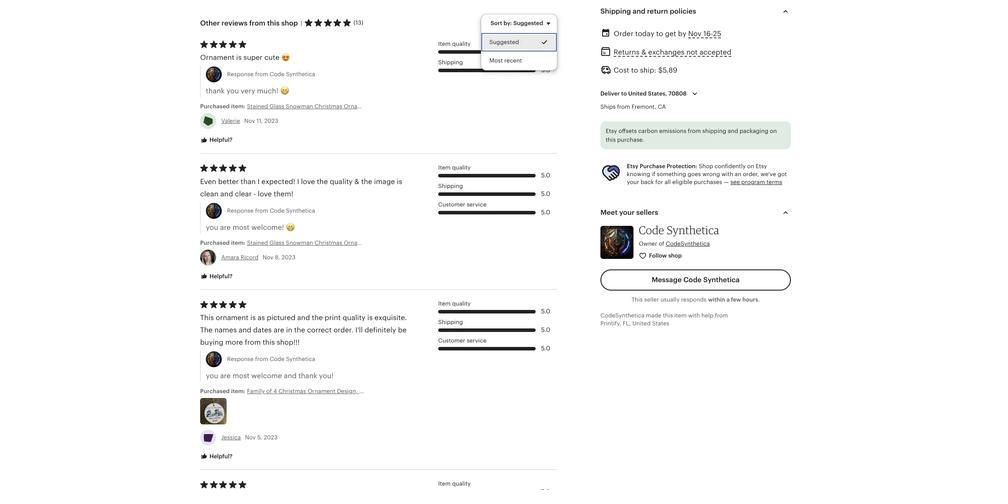 Task type: locate. For each thing, give the bounding box(es) containing it.
0 horizontal spatial with
[[689, 313, 700, 319]]

1 vertical spatial to
[[631, 66, 638, 75]]

order today to get by nov 16-25
[[614, 30, 722, 38]]

0 vertical spatial item:
[[231, 103, 246, 110]]

sort
[[491, 20, 502, 26]]

5 5.0 from the top
[[541, 209, 550, 216]]

1 vertical spatial this
[[200, 314, 214, 322]]

service for even better than i expected! i love the quality & the image is clean and clear - love them!
[[467, 202, 487, 208]]

& right returns
[[642, 48, 647, 56]]

print
[[325, 314, 341, 322]]

expected!
[[262, 178, 295, 186]]

3 item quality from the top
[[438, 301, 471, 307]]

ca
[[658, 104, 666, 110]]

2023
[[264, 118, 278, 125], [282, 254, 296, 261], [264, 435, 278, 441]]

3 response from code synthetica from the top
[[227, 356, 315, 363]]

1 vertical spatial response
[[227, 208, 254, 214]]

0 vertical spatial to
[[657, 30, 663, 38]]

1 horizontal spatial codesynthetica
[[666, 241, 710, 248]]

clear
[[235, 190, 252, 198]]

policies
[[670, 7, 697, 15]]

2 most from the top
[[233, 372, 250, 381]]

1 item from the top
[[438, 40, 451, 47]]

1 helpful? button from the top
[[194, 132, 239, 149]]

names
[[215, 326, 237, 335]]

7 5.0 from the top
[[541, 327, 550, 334]]

i right 'than'
[[258, 178, 260, 186]]

today
[[636, 30, 655, 38]]

2023 right 5, in the left bottom of the page
[[264, 435, 278, 441]]

1 vertical spatial 😁
[[286, 223, 295, 232]]

to
[[657, 30, 663, 38], [631, 66, 638, 75], [621, 90, 627, 97]]

helpful? button
[[194, 132, 239, 149], [194, 269, 239, 285], [194, 449, 239, 465]]

with left help
[[689, 313, 700, 319]]

program
[[742, 179, 765, 186]]

is up definitely
[[367, 314, 373, 322]]

1 vertical spatial are
[[274, 326, 284, 335]]

code for even better than i expected! i love the quality & the image is clean and clear - love them!
[[270, 208, 285, 214]]

love right "expected!"
[[301, 178, 315, 186]]

etsy up we've
[[756, 163, 767, 170]]

2 vertical spatial helpful?
[[208, 454, 233, 460]]

1 service from the top
[[467, 202, 487, 208]]

from right the ships
[[617, 104, 630, 110]]

code up owner
[[639, 224, 665, 237]]

thank left very
[[206, 87, 225, 95]]

code for this ornament is as pictured and the print quality is exquisite. the names and dates are in the correct order. i'll definitely be buying more from this shop!!!
[[270, 356, 285, 363]]

2 service from the top
[[467, 338, 487, 345]]

0 vertical spatial suggested
[[514, 20, 543, 26]]

1 horizontal spatial with
[[722, 171, 734, 178]]

see program terms link
[[731, 179, 783, 186]]

valerie
[[221, 118, 240, 125]]

item: for much!
[[231, 103, 246, 110]]

item quality for even better than i expected! i love the quality & the image is clean and clear - love them!
[[438, 165, 471, 171]]

with inside the shop confidently on etsy knowing if something goes wrong with an order, we've got your back for all eligible purchases —
[[722, 171, 734, 178]]

2023 right the 11,
[[264, 118, 278, 125]]

1 customer service from the top
[[438, 202, 487, 208]]

on right packaging
[[770, 128, 777, 135]]

something
[[657, 171, 686, 178]]

on
[[770, 128, 777, 135], [748, 163, 755, 170]]

you left very
[[227, 87, 239, 95]]

2 purchased item: from the top
[[200, 240, 247, 246]]

your inside the shop confidently on etsy knowing if something goes wrong with an order, we've got your back for all eligible purchases —
[[627, 179, 639, 186]]

1 horizontal spatial on
[[770, 128, 777, 135]]

your
[[627, 179, 639, 186], [620, 209, 635, 217]]

code up you are most welcome and thank you!
[[270, 356, 285, 363]]

8 5.0 from the top
[[541, 346, 550, 353]]

purchased item:
[[200, 103, 247, 110], [200, 240, 247, 246], [200, 388, 247, 395]]

5.89
[[663, 66, 678, 75]]

code down cute
[[270, 71, 285, 78]]

jessica link
[[221, 435, 241, 441]]

the right "expected!"
[[317, 178, 328, 186]]

nov left the 11,
[[244, 118, 255, 125]]

helpful? down the valerie link
[[208, 137, 233, 144]]

purchased up view details of this review photo by jessica
[[200, 388, 230, 395]]

the left image
[[361, 178, 372, 186]]

2 vertical spatial you
[[206, 372, 218, 381]]

shop left the '|'
[[281, 19, 298, 27]]

synthetica down shop!!!
[[286, 356, 315, 363]]

1 vertical spatial on
[[748, 163, 755, 170]]

1 vertical spatial helpful?
[[208, 273, 233, 280]]

this up states
[[663, 313, 673, 319]]

with inside codesynthetica made this item with help from printify, fl, united states
[[689, 313, 700, 319]]

1 horizontal spatial i
[[297, 178, 299, 186]]

2 customer service from the top
[[438, 338, 487, 345]]

to right cost
[[631, 66, 638, 75]]

to left get
[[657, 30, 663, 38]]

2 horizontal spatial etsy
[[756, 163, 767, 170]]

definitely
[[365, 326, 396, 335]]

1 vertical spatial response from code synthetica
[[227, 208, 315, 214]]

from down dates
[[245, 339, 261, 347]]

😁 right much!
[[280, 87, 289, 95]]

and
[[633, 7, 646, 15], [728, 128, 738, 135], [220, 190, 233, 198], [297, 314, 310, 322], [239, 326, 251, 335], [284, 372, 297, 381]]

suggested right by:
[[514, 20, 543, 26]]

3 purchased from the top
[[200, 388, 230, 395]]

jessica nov 5, 2023
[[221, 435, 278, 441]]

customer service for this ornament is as pictured and the print quality is exquisite. the names and dates are in the correct order. i'll definitely be buying more from this shop!!!
[[438, 338, 487, 345]]

0 vertical spatial your
[[627, 179, 639, 186]]

0 vertical spatial codesynthetica
[[666, 241, 710, 248]]

buying
[[200, 339, 224, 347]]

response from code synthetica down cute
[[227, 71, 315, 78]]

response from code synthetica for welcome!
[[227, 208, 315, 214]]

2 vertical spatial purchased
[[200, 388, 230, 395]]

synthetica up 'within'
[[704, 276, 740, 284]]

1 vertical spatial purchased
[[200, 240, 230, 246]]

1 vertical spatial shop
[[669, 253, 682, 259]]

1 vertical spatial love
[[258, 190, 272, 198]]

them!
[[274, 190, 293, 198]]

united up the ships from fremont, ca
[[629, 90, 647, 97]]

response from code synthetica up welcome!
[[227, 208, 315, 214]]

ship:
[[640, 66, 657, 75]]

helpful? button down jessica
[[194, 449, 239, 465]]

3 item from the top
[[438, 301, 451, 307]]

0 vertical spatial this
[[632, 297, 643, 303]]

ornament
[[216, 314, 249, 322]]

from right help
[[715, 313, 728, 319]]

this inside this ornament is as pictured and the print quality is exquisite. the names and dates are in the correct order. i'll definitely be buying more from this shop!!!
[[263, 339, 275, 347]]

0 horizontal spatial i
[[258, 178, 260, 186]]

purchased up the amara
[[200, 240, 230, 246]]

0 horizontal spatial &
[[355, 178, 360, 186]]

2 purchased from the top
[[200, 240, 230, 246]]

0 vertical spatial purchased item:
[[200, 103, 247, 110]]

code for ornament is super cute 😍
[[270, 71, 285, 78]]

0 vertical spatial customer service
[[438, 202, 487, 208]]

16-
[[704, 30, 713, 38]]

ricord
[[241, 254, 259, 261]]

helpful? button down the amara
[[194, 269, 239, 285]]

view details of this review photo by jessica image
[[200, 399, 227, 425]]

wrong
[[703, 171, 720, 178]]

item: down you are most welcome and thank you!
[[231, 388, 246, 395]]

3 item: from the top
[[231, 388, 246, 395]]

this inside etsy offsets carbon emissions from shipping and packaging on this purchase.
[[606, 137, 616, 143]]

0 horizontal spatial etsy
[[606, 128, 617, 135]]

by
[[678, 30, 687, 38]]

is left super
[[236, 54, 242, 62]]

2 response from the top
[[227, 208, 254, 214]]

etsy left offsets
[[606, 128, 617, 135]]

1 vertical spatial &
[[355, 178, 360, 186]]

😍
[[281, 54, 290, 62]]

from right reviews on the top left of page
[[249, 19, 266, 27]]

2 vertical spatial response from code synthetica
[[227, 356, 315, 363]]

codesynthetica link
[[666, 241, 710, 248]]

2 helpful? from the top
[[208, 273, 233, 280]]

2 horizontal spatial to
[[657, 30, 663, 38]]

and right welcome
[[284, 372, 297, 381]]

0 horizontal spatial this
[[200, 314, 214, 322]]

etsy inside etsy offsets carbon emissions from shipping and packaging on this purchase.
[[606, 128, 617, 135]]

etsy inside the shop confidently on etsy knowing if something goes wrong with an order, we've got your back for all eligible purchases —
[[756, 163, 767, 170]]

😁 right welcome!
[[286, 223, 295, 232]]

item for this ornament is as pictured and the print quality is exquisite. the names and dates are in the correct order. i'll definitely be buying more from this shop!!!
[[438, 301, 451, 307]]

few
[[731, 297, 741, 303]]

1 vertical spatial united
[[633, 321, 651, 327]]

to right deliver
[[621, 90, 627, 97]]

2 vertical spatial item:
[[231, 388, 246, 395]]

response down "ornament is super cute 😍"
[[227, 71, 254, 78]]

this seller usually responds within a few hours.
[[632, 297, 760, 303]]

2 5.0 from the top
[[541, 67, 550, 74]]

0 vertical spatial helpful?
[[208, 137, 233, 144]]

😁 for you are most welcome! 😁
[[286, 223, 295, 232]]

2 customer from the top
[[438, 338, 465, 345]]

1 horizontal spatial &
[[642, 48, 647, 56]]

purchased item: up view details of this review photo by jessica
[[200, 388, 247, 395]]

this inside this ornament is as pictured and the print quality is exquisite. the names and dates are in the correct order. i'll definitely be buying more from this shop!!!
[[200, 314, 214, 322]]

synthetica down the 😍
[[286, 71, 315, 78]]

customer for this ornament is as pictured and the print quality is exquisite. the names and dates are in the correct order. i'll definitely be buying more from this shop!!!
[[438, 338, 465, 345]]

goes
[[688, 171, 701, 178]]

2 helpful? button from the top
[[194, 269, 239, 285]]

owner
[[639, 241, 658, 248]]

1 response from code synthetica from the top
[[227, 71, 315, 78]]

helpful? down the amara
[[208, 273, 233, 280]]

code inside code synthetica owner of codesynthetica
[[639, 224, 665, 237]]

1 vertical spatial service
[[467, 338, 487, 345]]

the up correct
[[312, 314, 323, 322]]

item: for welcome
[[231, 388, 246, 395]]

your right meet
[[620, 209, 635, 217]]

3 purchased item: from the top
[[200, 388, 247, 395]]

0 vertical spatial service
[[467, 202, 487, 208]]

1 vertical spatial your
[[620, 209, 635, 217]]

3 5.0 from the top
[[541, 172, 550, 179]]

1 vertical spatial suggested
[[489, 39, 519, 45]]

you are most welcome! 😁
[[206, 223, 295, 232]]

1 item: from the top
[[231, 103, 246, 110]]

codesynthetica up follow shop
[[666, 241, 710, 248]]

2 item quality from the top
[[438, 165, 471, 171]]

0 horizontal spatial to
[[621, 90, 627, 97]]

& left image
[[355, 178, 360, 186]]

and inside dropdown button
[[633, 7, 646, 15]]

is
[[236, 54, 242, 62], [397, 178, 402, 186], [250, 314, 256, 322], [367, 314, 373, 322]]

2 item from the top
[[438, 165, 451, 171]]

1 horizontal spatial shop
[[669, 253, 682, 259]]

see
[[731, 179, 740, 186]]

1 helpful? from the top
[[208, 137, 233, 144]]

response down clear
[[227, 208, 254, 214]]

0 vertical spatial 2023
[[264, 118, 278, 125]]

are down more at the bottom
[[220, 372, 231, 381]]

2 vertical spatial response
[[227, 356, 254, 363]]

nov 16-25 button
[[689, 27, 722, 41]]

2 vertical spatial 2023
[[264, 435, 278, 441]]

0 vertical spatial with
[[722, 171, 734, 178]]

and right shipping
[[728, 128, 738, 135]]

from up welcome
[[255, 356, 268, 363]]

synthetica up codesynthetica link
[[667, 224, 720, 237]]

item quality for this ornament is as pictured and the print quality is exquisite. the names and dates are in the correct order. i'll definitely be buying more from this shop!!!
[[438, 301, 471, 307]]

1 customer from the top
[[438, 202, 465, 208]]

1 item quality from the top
[[438, 40, 471, 47]]

united down made
[[633, 321, 651, 327]]

this
[[267, 19, 280, 27], [606, 137, 616, 143], [663, 313, 673, 319], [263, 339, 275, 347]]

states,
[[648, 90, 667, 97]]

with up —
[[722, 171, 734, 178]]

0 vertical spatial response from code synthetica
[[227, 71, 315, 78]]

purchased item: up the amara
[[200, 240, 247, 246]]

your inside meet your sellers dropdown button
[[620, 209, 635, 217]]

1 vertical spatial purchased item:
[[200, 240, 247, 246]]

shop inside "follow shop" link
[[669, 253, 682, 259]]

suggested up most recent
[[489, 39, 519, 45]]

3 helpful? from the top
[[208, 454, 233, 460]]

this inside codesynthetica made this item with help from printify, fl, united states
[[663, 313, 673, 319]]

response from code synthetica
[[227, 71, 315, 78], [227, 208, 315, 214], [227, 356, 315, 363]]

0 horizontal spatial thank
[[206, 87, 225, 95]]

love right -
[[258, 190, 272, 198]]

synthetica for even better than i expected! i love the quality & the image is clean and clear - love them!
[[286, 208, 315, 214]]

i right "expected!"
[[297, 178, 299, 186]]

from inside this ornament is as pictured and the print quality is exquisite. the names and dates are in the correct order. i'll definitely be buying more from this shop!!!
[[245, 339, 261, 347]]

item quality for ornament is super cute 😍
[[438, 40, 471, 47]]

most left welcome
[[233, 372, 250, 381]]

etsy for etsy purchase protection:
[[627, 163, 639, 170]]

you down clean
[[206, 223, 218, 232]]

is left as
[[250, 314, 256, 322]]

nov
[[689, 30, 702, 38], [244, 118, 255, 125], [263, 254, 274, 261], [245, 435, 256, 441]]

from inside etsy offsets carbon emissions from shipping and packaging on this purchase.
[[688, 128, 701, 135]]

on up the order,
[[748, 163, 755, 170]]

from up welcome!
[[255, 208, 268, 214]]

shop right follow on the bottom right of the page
[[669, 253, 682, 259]]

helpful? button down valerie
[[194, 132, 239, 149]]

valerie link
[[221, 118, 240, 125]]

suggested inside suggested button
[[489, 39, 519, 45]]

0 vertical spatial shop
[[281, 19, 298, 27]]

1 purchased item: from the top
[[200, 103, 247, 110]]

from left shipping
[[688, 128, 701, 135]]

offsets
[[619, 128, 637, 135]]

1 vertical spatial 2023
[[282, 254, 296, 261]]

1 vertical spatial codesynthetica
[[601, 313, 645, 319]]

shop confidently on etsy knowing if something goes wrong with an order, we've got your back for all eligible purchases —
[[627, 163, 787, 186]]

0 horizontal spatial codesynthetica
[[601, 313, 645, 319]]

most for welcome
[[233, 372, 250, 381]]

0 vertical spatial you
[[227, 87, 239, 95]]

2 vertical spatial helpful? button
[[194, 449, 239, 465]]

helpful? for you
[[208, 273, 233, 280]]

0 horizontal spatial on
[[748, 163, 755, 170]]

item: up the valerie link
[[231, 103, 246, 110]]

are up the amara
[[220, 223, 231, 232]]

your down "knowing"
[[627, 179, 639, 186]]

2 vertical spatial purchased item:
[[200, 388, 247, 395]]

most for welcome!
[[233, 223, 250, 232]]

—
[[724, 179, 729, 186]]

to inside dropdown button
[[621, 90, 627, 97]]

1 vertical spatial most
[[233, 372, 250, 381]]

25
[[713, 30, 722, 38]]

with
[[722, 171, 734, 178], [689, 313, 700, 319]]

response from code synthetica up you are most welcome and thank you!
[[227, 356, 315, 363]]

0 vertical spatial &
[[642, 48, 647, 56]]

etsy up "knowing"
[[627, 163, 639, 170]]

usually
[[661, 297, 680, 303]]

are for dates
[[220, 372, 231, 381]]

4 5.0 from the top
[[541, 191, 550, 198]]

0 vertical spatial helpful? button
[[194, 132, 239, 149]]

etsy for etsy offsets carbon emissions from shipping and packaging on this purchase.
[[606, 128, 617, 135]]

on inside the shop confidently on etsy knowing if something goes wrong with an order, we've got your back for all eligible purchases —
[[748, 163, 755, 170]]

nov right by
[[689, 30, 702, 38]]

is right image
[[397, 178, 402, 186]]

to for united
[[621, 90, 627, 97]]

1 vertical spatial you
[[206, 223, 218, 232]]

purchase.
[[617, 137, 645, 143]]

1 purchased from the top
[[200, 103, 230, 110]]

codesynthetica
[[666, 241, 710, 248], [601, 313, 645, 319]]

1 response from the top
[[227, 71, 254, 78]]

1 vertical spatial customer service
[[438, 338, 487, 345]]

menu
[[481, 14, 558, 71]]

2 vertical spatial are
[[220, 372, 231, 381]]

fl,
[[623, 321, 631, 327]]

shipping and return policies button
[[593, 1, 799, 22]]

customer for even better than i expected! i love the quality & the image is clean and clear - love them!
[[438, 202, 465, 208]]

be
[[398, 326, 407, 335]]

synthetica inside message code synthetica button
[[704, 276, 740, 284]]

1 vertical spatial item:
[[231, 240, 246, 246]]

1 horizontal spatial to
[[631, 66, 638, 75]]

1 vertical spatial helpful? button
[[194, 269, 239, 285]]

0 horizontal spatial shop
[[281, 19, 298, 27]]

better
[[218, 178, 239, 186]]

& inside "returns & exchanges not accepted" button
[[642, 48, 647, 56]]

this left purchase.
[[606, 137, 616, 143]]

0 vertical spatial are
[[220, 223, 231, 232]]

response for welcome
[[227, 356, 254, 363]]

all
[[665, 179, 671, 186]]

from inside codesynthetica made this item with help from printify, fl, united states
[[715, 313, 728, 319]]

this for this seller usually responds within a few hours.
[[632, 297, 643, 303]]

1 horizontal spatial love
[[301, 178, 315, 186]]

purchased item: for you are most welcome and thank you!
[[200, 388, 247, 395]]

follow
[[649, 253, 667, 259]]

😁
[[280, 87, 289, 95], [286, 223, 295, 232]]

1 vertical spatial thank
[[299, 372, 317, 381]]

0 vertical spatial customer
[[438, 202, 465, 208]]

2023 right 8,
[[282, 254, 296, 261]]

responds
[[681, 297, 707, 303]]

made
[[646, 313, 662, 319]]

2 vertical spatial to
[[621, 90, 627, 97]]

this down dates
[[263, 339, 275, 347]]

helpful? down jessica link
[[208, 454, 233, 460]]

message code synthetica
[[652, 276, 740, 284]]

2 item: from the top
[[231, 240, 246, 246]]

3 response from the top
[[227, 356, 254, 363]]

0 vertical spatial most
[[233, 223, 250, 232]]

terms
[[767, 179, 783, 186]]

2 response from code synthetica from the top
[[227, 208, 315, 214]]

purchased up the valerie link
[[200, 103, 230, 110]]

more
[[225, 339, 243, 347]]

0 vertical spatial united
[[629, 90, 647, 97]]

purchased item: up the valerie link
[[200, 103, 247, 110]]

1 vertical spatial with
[[689, 313, 700, 319]]

and down better
[[220, 190, 233, 198]]

most left welcome!
[[233, 223, 250, 232]]

the
[[200, 326, 213, 335]]

1 horizontal spatial etsy
[[627, 163, 639, 170]]

and up correct
[[297, 314, 310, 322]]

0 vertical spatial response
[[227, 71, 254, 78]]

synthetica
[[286, 71, 315, 78], [286, 208, 315, 214], [667, 224, 720, 237], [704, 276, 740, 284], [286, 356, 315, 363]]

code up responds
[[684, 276, 702, 284]]

code down them!
[[270, 208, 285, 214]]

order,
[[743, 171, 759, 178]]

synthetica for ornament is super cute 😍
[[286, 71, 315, 78]]

0 horizontal spatial love
[[258, 190, 272, 198]]

0 vertical spatial on
[[770, 128, 777, 135]]

shop
[[281, 19, 298, 27], [669, 253, 682, 259]]

thank left the you!
[[299, 372, 317, 381]]

1 most from the top
[[233, 223, 250, 232]]

most recent
[[489, 57, 522, 64]]

this up the
[[200, 314, 214, 322]]

6 5.0 from the top
[[541, 308, 550, 316]]

0 vertical spatial purchased
[[200, 103, 230, 110]]

this left seller
[[632, 297, 643, 303]]

cost to ship: $ 5.89
[[614, 66, 678, 75]]

1 vertical spatial customer
[[438, 338, 465, 345]]

you down the buying
[[206, 372, 218, 381]]

synthetica down even better than i expected! i love the quality & the image is clean and clear - love them!
[[286, 208, 315, 214]]

and left return
[[633, 7, 646, 15]]

1 horizontal spatial this
[[632, 297, 643, 303]]

dates
[[253, 326, 272, 335]]

0 vertical spatial 😁
[[280, 87, 289, 95]]

helpful?
[[208, 137, 233, 144], [208, 273, 233, 280], [208, 454, 233, 460]]



Task type: vqa. For each thing, say whether or not it's contained in the screenshot.
the rightmost little
no



Task type: describe. For each thing, give the bounding box(es) containing it.
message
[[652, 276, 682, 284]]

response from code synthetica for much!
[[227, 71, 315, 78]]

70808
[[669, 90, 687, 97]]

2023 for valerie nov 11, 2023
[[264, 118, 278, 125]]

1 horizontal spatial thank
[[299, 372, 317, 381]]

most recent button
[[482, 52, 557, 70]]

super
[[244, 54, 263, 62]]

purchased item: for you are most welcome! 😁
[[200, 240, 247, 246]]

fremont,
[[632, 104, 657, 110]]

packaging
[[740, 128, 769, 135]]

reviews
[[222, 19, 248, 27]]

-
[[254, 190, 256, 198]]

4 item from the top
[[438, 481, 451, 488]]

item for even better than i expected! i love the quality & the image is clean and clear - love them!
[[438, 165, 451, 171]]

menu containing suggested
[[481, 14, 558, 71]]

are inside this ornament is as pictured and the print quality is exquisite. the names and dates are in the correct order. i'll definitely be buying more from this shop!!!
[[274, 326, 284, 335]]

shop!!!
[[277, 339, 300, 347]]

purchase
[[640, 163, 666, 170]]

welcome!
[[251, 223, 284, 232]]

|
[[301, 20, 302, 26]]

for
[[656, 179, 663, 186]]

purchased for you are most welcome and thank you!
[[200, 388, 230, 395]]

other
[[200, 19, 220, 27]]

suggested inside sort by: suggested dropdown button
[[514, 20, 543, 26]]

clean
[[200, 190, 219, 198]]

hours.
[[743, 297, 760, 303]]

returns
[[614, 48, 640, 56]]

correct
[[307, 326, 332, 335]]

helpful? button for thank
[[194, 132, 239, 149]]

much!
[[257, 87, 278, 95]]

shipping for this ornament is as pictured and the print quality is exquisite. the names and dates are in the correct order. i'll definitely be buying more from this shop!!!
[[438, 319, 463, 326]]

item: for welcome!
[[231, 240, 246, 246]]

very
[[241, 87, 255, 95]]

etsy purchase protection:
[[627, 163, 698, 170]]

not
[[687, 48, 698, 56]]

seller
[[645, 297, 659, 303]]

3 helpful? button from the top
[[194, 449, 239, 465]]

codesynthetica inside code synthetica owner of codesynthetica
[[666, 241, 710, 248]]

thank you very much! 😁
[[206, 87, 289, 95]]

helpful? button for you
[[194, 269, 239, 285]]

nov left 5, in the left bottom of the page
[[245, 435, 256, 441]]

& inside even better than i expected! i love the quality & the image is clean and clear - love them!
[[355, 178, 360, 186]]

customer service for even better than i expected! i love the quality & the image is clean and clear - love them!
[[438, 202, 487, 208]]

code synthetica owner of codesynthetica
[[639, 224, 720, 248]]

codesynthetica inside codesynthetica made this item with help from printify, fl, united states
[[601, 313, 645, 319]]

nov left 8,
[[263, 254, 274, 261]]

back
[[641, 179, 654, 186]]

united inside dropdown button
[[629, 90, 647, 97]]

even
[[200, 178, 216, 186]]

synthetica for this ornament is as pictured and the print quality is exquisite. the names and dates are in the correct order. i'll definitely be buying more from this shop!!!
[[286, 356, 315, 363]]

printify,
[[601, 321, 622, 327]]

confidently
[[715, 163, 746, 170]]

purchases
[[694, 179, 723, 186]]

2 i from the left
[[297, 178, 299, 186]]

exchanges
[[649, 48, 685, 56]]

deliver
[[601, 90, 620, 97]]

purchased for thank you very much! 😁
[[200, 103, 230, 110]]

help
[[702, 313, 714, 319]]

welcome
[[251, 372, 282, 381]]

0 vertical spatial love
[[301, 178, 315, 186]]

response from code synthetica for welcome
[[227, 356, 315, 363]]

united inside codesynthetica made this item with help from printify, fl, united states
[[633, 321, 651, 327]]

service for this ornament is as pictured and the print quality is exquisite. the names and dates are in the correct order. i'll definitely be buying more from this shop!!!
[[467, 338, 487, 345]]

on inside etsy offsets carbon emissions from shipping and packaging on this purchase.
[[770, 128, 777, 135]]

purchased for you are most welcome! 😁
[[200, 240, 230, 246]]

code synthetica image
[[601, 226, 634, 259]]

response for much!
[[227, 71, 254, 78]]

in
[[286, 326, 292, 335]]

are for and
[[220, 223, 231, 232]]

return
[[647, 7, 668, 15]]

shipping
[[703, 128, 727, 135]]

accepted
[[700, 48, 732, 56]]

a
[[727, 297, 730, 303]]

you for better
[[206, 223, 218, 232]]

protection:
[[667, 163, 698, 170]]

sort by: suggested button
[[484, 14, 561, 33]]

returns & exchanges not accepted button
[[614, 46, 732, 59]]

code inside button
[[684, 276, 702, 284]]

shipping for ornament is super cute 😍
[[438, 59, 463, 66]]

follow shop link
[[632, 248, 690, 265]]

cute
[[265, 54, 280, 62]]

this for this ornament is as pictured and the print quality is exquisite. the names and dates are in the correct order. i'll definitely be buying more from this shop!!!
[[200, 314, 214, 322]]

than
[[241, 178, 256, 186]]

and up more at the bottom
[[239, 326, 251, 335]]

2023 for jessica nov 5, 2023
[[264, 435, 278, 441]]

ornament
[[200, 54, 234, 62]]

shipping inside dropdown button
[[601, 7, 631, 15]]

the right in
[[294, 326, 305, 335]]

and inside etsy offsets carbon emissions from shipping and packaging on this purchase.
[[728, 128, 738, 135]]

sort by: suggested
[[491, 20, 543, 26]]

exquisite.
[[375, 314, 407, 322]]

purchased item: for thank you very much! 😁
[[200, 103, 247, 110]]

you!
[[319, 372, 334, 381]]

😁 for thank you very much! 😁
[[280, 87, 289, 95]]

item
[[675, 313, 687, 319]]

codesynthetica made this item with help from printify, fl, united states
[[601, 313, 728, 327]]

most
[[489, 57, 503, 64]]

emissions
[[660, 128, 687, 135]]

synthetica inside code synthetica owner of codesynthetica
[[667, 224, 720, 237]]

order.
[[334, 326, 354, 335]]

shop
[[699, 163, 713, 170]]

this ornament is as pictured and the print quality is exquisite. the names and dates are in the correct order. i'll definitely be buying more from this shop!!!
[[200, 314, 407, 347]]

we've
[[761, 171, 776, 178]]

follow shop
[[649, 253, 682, 259]]

of
[[659, 241, 665, 248]]

response for welcome!
[[227, 208, 254, 214]]

you for ornament
[[206, 372, 218, 381]]

knowing
[[627, 171, 651, 178]]

as
[[258, 314, 265, 322]]

0 vertical spatial thank
[[206, 87, 225, 95]]

1 i from the left
[[258, 178, 260, 186]]

helpful? for thank
[[208, 137, 233, 144]]

to for ship:
[[631, 66, 638, 75]]

an
[[735, 171, 742, 178]]

within
[[708, 297, 725, 303]]

$
[[658, 66, 663, 75]]

message code synthetica button
[[601, 270, 791, 291]]

from up much!
[[255, 71, 268, 78]]

pictured
[[267, 314, 296, 322]]

get
[[665, 30, 677, 38]]

valerie nov 11, 2023
[[221, 118, 278, 125]]

carbon
[[639, 128, 658, 135]]

got
[[778, 171, 787, 178]]

amara ricord nov 8, 2023
[[221, 254, 296, 261]]

shipping for even better than i expected! i love the quality & the image is clean and clear - love them!
[[438, 183, 463, 190]]

see program terms
[[731, 179, 783, 186]]

even better than i expected! i love the quality & the image is clean and clear - love them!
[[200, 178, 402, 198]]

i'll
[[356, 326, 363, 335]]

quality inside this ornament is as pictured and the print quality is exquisite. the names and dates are in the correct order. i'll definitely be buying more from this shop!!!
[[343, 314, 366, 322]]

4 item quality from the top
[[438, 481, 471, 488]]

item for ornament is super cute 😍
[[438, 40, 451, 47]]

this left the '|'
[[267, 19, 280, 27]]

other reviews from this shop |
[[200, 19, 302, 27]]

quality inside even better than i expected! i love the quality & the image is clean and clear - love them!
[[330, 178, 353, 186]]

(13)
[[354, 19, 364, 26]]

is inside even better than i expected! i love the quality & the image is clean and clear - love them!
[[397, 178, 402, 186]]

and inside even better than i expected! i love the quality & the image is clean and clear - love them!
[[220, 190, 233, 198]]

1 5.0 from the top
[[541, 48, 550, 55]]



